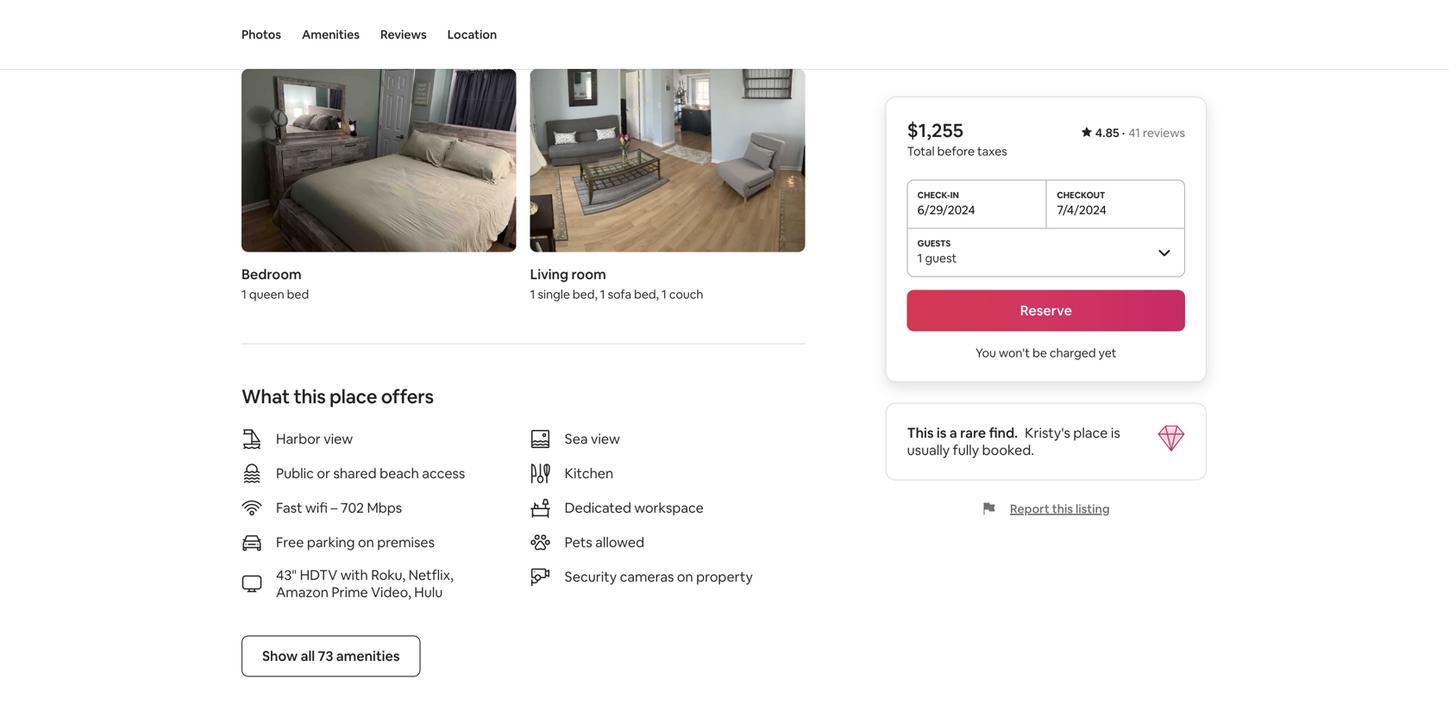 Task type: vqa. For each thing, say whether or not it's contained in the screenshot.
rightmost 7
no



Task type: describe. For each thing, give the bounding box(es) containing it.
73
[[318, 648, 333, 665]]

rare
[[960, 424, 986, 442]]

pets allowed
[[565, 534, 644, 552]]

room
[[571, 266, 606, 283]]

show all 73 amenities button
[[242, 636, 421, 678]]

video,
[[371, 584, 411, 602]]

public or shared beach access
[[276, 465, 465, 483]]

queen
[[249, 287, 284, 302]]

before
[[937, 144, 975, 159]]

report this listing
[[1010, 502, 1110, 517]]

property
[[696, 568, 753, 586]]

won't
[[999, 346, 1030, 361]]

workspace
[[634, 499, 704, 517]]

1 inside dropdown button
[[918, 251, 923, 266]]

you won't be charged yet
[[976, 346, 1117, 361]]

couch
[[669, 287, 703, 302]]

1 guest
[[918, 251, 957, 266]]

702
[[341, 499, 364, 517]]

bed
[[287, 287, 309, 302]]

this for listing
[[1052, 502, 1073, 517]]

mbps
[[367, 499, 402, 517]]

amenities
[[336, 648, 400, 665]]

booked.
[[982, 442, 1034, 459]]

kristy's
[[1025, 424, 1071, 442]]

this is a rare find.
[[907, 424, 1018, 442]]

what
[[242, 385, 290, 409]]

reserve
[[1020, 302, 1072, 320]]

is inside 'kristy's place is usually fully booked.'
[[1111, 424, 1120, 442]]

1 left sofa
[[600, 287, 605, 302]]

you
[[976, 346, 996, 361]]

dedicated
[[565, 499, 631, 517]]

1 bed, from the left
[[573, 287, 598, 302]]

reserve button
[[907, 290, 1185, 332]]

living
[[530, 266, 569, 283]]

hulu
[[414, 584, 443, 602]]

where you'll sleep region
[[235, 24, 812, 309]]

view for harbor view
[[324, 430, 353, 448]]

public
[[276, 465, 314, 483]]

premises
[[377, 534, 435, 552]]

taxes
[[977, 144, 1007, 159]]

4.85 · 41 reviews
[[1096, 125, 1185, 141]]

on for cameras
[[677, 568, 693, 586]]

amenities button
[[302, 0, 360, 69]]

listing
[[1076, 502, 1110, 517]]

report
[[1010, 502, 1050, 517]]

bedroom 1 queen bed
[[242, 266, 309, 302]]

pets
[[565, 534, 592, 552]]

sofa
[[608, 287, 632, 302]]

beach
[[380, 465, 419, 483]]

harbor
[[276, 430, 321, 448]]

sea view
[[565, 430, 620, 448]]

all
[[301, 648, 315, 665]]

43" hdtv with roku, netflix, amazon prime video, hulu
[[276, 567, 454, 602]]

$1,255 total before taxes
[[907, 118, 1007, 159]]

shared
[[333, 465, 377, 483]]

location
[[448, 27, 497, 42]]

you'll
[[304, 24, 349, 49]]



Task type: locate. For each thing, give the bounding box(es) containing it.
where you'll sleep
[[242, 24, 400, 49]]

offers
[[381, 385, 434, 409]]

0 horizontal spatial view
[[324, 430, 353, 448]]

kitchen
[[565, 465, 614, 483]]

is
[[937, 424, 947, 442], [1111, 424, 1120, 442]]

1 inside bedroom 1 queen bed
[[242, 287, 247, 302]]

access
[[422, 465, 465, 483]]

prime
[[332, 584, 368, 602]]

1 horizontal spatial view
[[591, 430, 620, 448]]

0 vertical spatial place
[[330, 385, 377, 409]]

1 horizontal spatial on
[[677, 568, 693, 586]]

find.
[[989, 424, 1018, 442]]

location button
[[448, 0, 497, 69]]

0 horizontal spatial on
[[358, 534, 374, 552]]

this
[[907, 424, 934, 442]]

view for sea view
[[591, 430, 620, 448]]

on
[[358, 534, 374, 552], [677, 568, 693, 586]]

0 horizontal spatial this
[[294, 385, 326, 409]]

sea
[[565, 430, 588, 448]]

on right cameras
[[677, 568, 693, 586]]

place left offers
[[330, 385, 377, 409]]

guest
[[925, 251, 957, 266]]

1 view from the left
[[324, 430, 353, 448]]

this left listing
[[1052, 502, 1073, 517]]

41
[[1129, 125, 1140, 141]]

reviews
[[380, 27, 427, 42]]

view up or
[[324, 430, 353, 448]]

0 vertical spatial on
[[358, 534, 374, 552]]

total
[[907, 144, 935, 159]]

hdtv
[[300, 567, 338, 584]]

what this place offers
[[242, 385, 434, 409]]

1 left couch
[[662, 287, 667, 302]]

on for parking
[[358, 534, 374, 552]]

show all 73 amenities
[[262, 648, 400, 665]]

0 horizontal spatial place
[[330, 385, 377, 409]]

is right kristy's
[[1111, 424, 1120, 442]]

1 is from the left
[[937, 424, 947, 442]]

single
[[538, 287, 570, 302]]

where
[[242, 24, 300, 49]]

1 left single
[[530, 287, 535, 302]]

1 horizontal spatial bed,
[[634, 287, 659, 302]]

usually
[[907, 442, 950, 459]]

a
[[950, 424, 957, 442]]

harbor view
[[276, 430, 353, 448]]

reviews
[[1143, 125, 1185, 141]]

place right kristy's
[[1074, 424, 1108, 442]]

show
[[262, 648, 298, 665]]

report this listing button
[[983, 502, 1110, 517]]

dedicated workspace
[[565, 499, 704, 517]]

1 left the queen
[[242, 287, 247, 302]]

charged
[[1050, 346, 1096, 361]]

0 horizontal spatial bed,
[[573, 287, 598, 302]]

fast wifi – 702 mbps
[[276, 499, 402, 517]]

netflix,
[[409, 567, 454, 584]]

this
[[294, 385, 326, 409], [1052, 502, 1073, 517]]

43"
[[276, 567, 297, 584]]

4.85
[[1096, 125, 1120, 141]]

roku,
[[371, 567, 406, 584]]

with
[[341, 567, 368, 584]]

wifi
[[305, 499, 328, 517]]

0 horizontal spatial is
[[937, 424, 947, 442]]

amenities
[[302, 27, 360, 42]]

2 view from the left
[[591, 430, 620, 448]]

bedroom
[[242, 266, 302, 283]]

0 vertical spatial this
[[294, 385, 326, 409]]

bed, right sofa
[[634, 287, 659, 302]]

7/4/2024
[[1057, 202, 1107, 218]]

kristy's place is usually fully booked.
[[907, 424, 1120, 459]]

1 left guest
[[918, 251, 923, 266]]

this for place
[[294, 385, 326, 409]]

view
[[324, 430, 353, 448], [591, 430, 620, 448]]

view right sea
[[591, 430, 620, 448]]

allowed
[[595, 534, 644, 552]]

1 horizontal spatial this
[[1052, 502, 1073, 517]]

is left a on the bottom right of the page
[[937, 424, 947, 442]]

security
[[565, 568, 617, 586]]

place inside 'kristy's place is usually fully booked.'
[[1074, 424, 1108, 442]]

1 guest button
[[907, 228, 1185, 276]]

1 horizontal spatial place
[[1074, 424, 1108, 442]]

1 vertical spatial on
[[677, 568, 693, 586]]

bedroom image
[[242, 69, 516, 252], [242, 69, 516, 252]]

parking
[[307, 534, 355, 552]]

6/29/2024
[[918, 202, 975, 218]]

fast
[[276, 499, 302, 517]]

1 vertical spatial place
[[1074, 424, 1108, 442]]

free parking on premises
[[276, 534, 435, 552]]

1 vertical spatial this
[[1052, 502, 1073, 517]]

living room image
[[530, 69, 805, 252], [530, 69, 805, 252]]

photos
[[242, 27, 281, 42]]

1 horizontal spatial is
[[1111, 424, 1120, 442]]

fully
[[953, 442, 979, 459]]

sleep
[[353, 24, 400, 49]]

security cameras on property
[[565, 568, 753, 586]]

2 bed, from the left
[[634, 287, 659, 302]]

or
[[317, 465, 330, 483]]

1
[[918, 251, 923, 266], [242, 287, 247, 302], [530, 287, 535, 302], [600, 287, 605, 302], [662, 287, 667, 302]]

$1,255
[[907, 118, 964, 143]]

this up harbor view
[[294, 385, 326, 409]]

–
[[331, 499, 338, 517]]

free
[[276, 534, 304, 552]]

photos button
[[242, 0, 281, 69]]

·
[[1122, 125, 1125, 141]]

amazon
[[276, 584, 329, 602]]

bed, down room
[[573, 287, 598, 302]]

be
[[1033, 346, 1047, 361]]

on up with at the left bottom of page
[[358, 534, 374, 552]]

2 is from the left
[[1111, 424, 1120, 442]]

living room 1 single bed, 1 sofa bed, 1 couch
[[530, 266, 703, 302]]

yet
[[1099, 346, 1117, 361]]

reviews button
[[380, 0, 427, 69]]

cameras
[[620, 568, 674, 586]]



